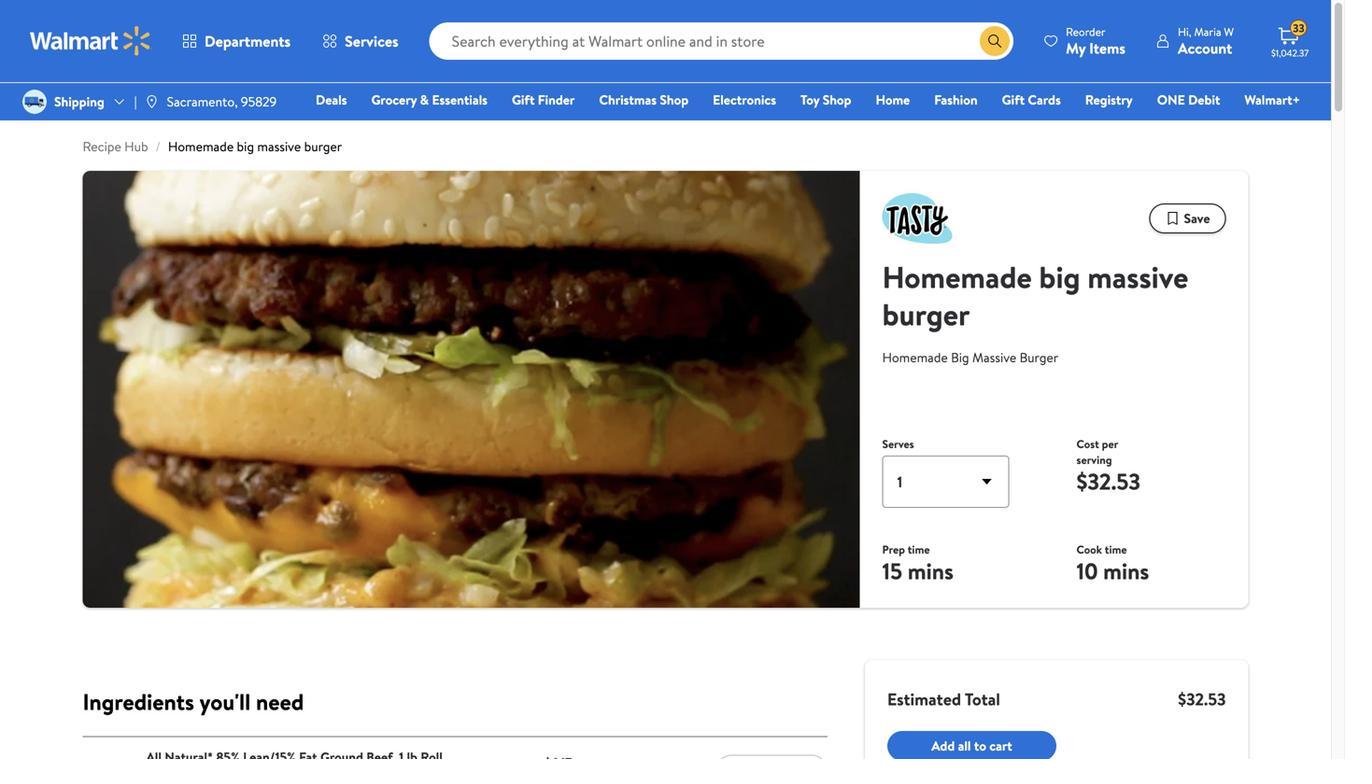 Task type: locate. For each thing, give the bounding box(es) containing it.
homemade inside "homemade big massive burger"
[[882, 256, 1032, 298]]

saved image
[[1165, 211, 1180, 226]]

gift for gift cards
[[1002, 91, 1025, 109]]

homemade right /
[[168, 137, 234, 156]]

big
[[237, 137, 254, 156], [1039, 256, 1080, 298]]

per
[[1102, 436, 1118, 452]]

1 horizontal spatial time
[[1105, 542, 1127, 558]]

2 mins from the left
[[1103, 556, 1149, 587]]

electronics
[[713, 91, 776, 109]]

 image
[[144, 94, 159, 109]]

mins inside prep time 15 mins
[[908, 556, 954, 587]]

homemade down logo
[[882, 256, 1032, 298]]

mins inside cook time 10 mins
[[1103, 556, 1149, 587]]

1 horizontal spatial $32.53
[[1178, 688, 1226, 711]]

burger inside "homemade big massive burger"
[[882, 294, 970, 335]]

burger up big
[[882, 294, 970, 335]]

time inside prep time 15 mins
[[908, 542, 930, 558]]

0 horizontal spatial time
[[908, 542, 930, 558]]

 image
[[22, 90, 47, 114]]

1 horizontal spatial burger
[[882, 294, 970, 335]]

shop for toy shop
[[823, 91, 851, 109]]

hi, maria w account
[[1178, 24, 1234, 58]]

gift cards
[[1002, 91, 1061, 109]]

time inside cook time 10 mins
[[1105, 542, 1127, 558]]

1 horizontal spatial big
[[1039, 256, 1080, 298]]

toy shop link
[[792, 90, 860, 110]]

1 horizontal spatial mins
[[1103, 556, 1149, 587]]

mins right 10
[[1103, 556, 1149, 587]]

shop for christmas shop
[[660, 91, 689, 109]]

save button
[[1149, 204, 1226, 233]]

time for 15
[[908, 542, 930, 558]]

burger down deals link
[[304, 137, 342, 156]]

15
[[882, 556, 902, 587]]

gift inside 'link'
[[1002, 91, 1025, 109]]

1 horizontal spatial massive
[[1088, 256, 1189, 298]]

departments button
[[166, 19, 306, 64]]

my
[[1066, 38, 1086, 58]]

1 gift from the left
[[512, 91, 535, 109]]

big down the 95829
[[237, 137, 254, 156]]

gift left finder
[[512, 91, 535, 109]]

time right cook
[[1105, 542, 1127, 558]]

1 vertical spatial homemade
[[882, 256, 1032, 298]]

1 horizontal spatial shop
[[823, 91, 851, 109]]

0 horizontal spatial shop
[[660, 91, 689, 109]]

homemade
[[168, 137, 234, 156], [882, 256, 1032, 298], [882, 348, 948, 367]]

Search search field
[[429, 22, 1014, 60]]

estimated total
[[887, 688, 1000, 711]]

shop inside 'link'
[[660, 91, 689, 109]]

1 mins from the left
[[908, 556, 954, 587]]

to
[[974, 737, 986, 755]]

gift finder link
[[503, 90, 583, 110]]

1 time from the left
[[908, 542, 930, 558]]

essentials
[[432, 91, 488, 109]]

massive
[[257, 137, 301, 156], [1088, 256, 1189, 298]]

0 vertical spatial burger
[[304, 137, 342, 156]]

walmart+ link
[[1236, 90, 1309, 110]]

hub
[[124, 137, 148, 156]]

0 horizontal spatial burger
[[304, 137, 342, 156]]

reorder
[[1066, 24, 1106, 40]]

mins for 10 mins
[[1103, 556, 1149, 587]]

shop
[[660, 91, 689, 109], [823, 91, 851, 109]]

1 shop from the left
[[660, 91, 689, 109]]

0 horizontal spatial gift
[[512, 91, 535, 109]]

0 horizontal spatial big
[[237, 137, 254, 156]]

shop right christmas
[[660, 91, 689, 109]]

home link
[[867, 90, 918, 110]]

recipe hub / homemade big massive burger
[[83, 137, 342, 156]]

burger
[[1020, 348, 1058, 367]]

0 horizontal spatial mins
[[908, 556, 954, 587]]

sacramento,
[[167, 92, 238, 111]]

1 vertical spatial $32.53
[[1178, 688, 1226, 711]]

massive inside "homemade big massive burger"
[[1088, 256, 1189, 298]]

massive down the 95829
[[257, 137, 301, 156]]

w
[[1224, 24, 1234, 40]]

sacramento, 95829
[[167, 92, 277, 111]]

ingredients
[[83, 687, 194, 718]]

cook time 10 mins
[[1077, 542, 1149, 587]]

time
[[908, 542, 930, 558], [1105, 542, 1127, 558]]

maria
[[1194, 24, 1221, 40]]

reorder my items
[[1066, 24, 1126, 58]]

0 horizontal spatial massive
[[257, 137, 301, 156]]

prep time 15 mins
[[882, 542, 954, 587]]

time right "prep"
[[908, 542, 930, 558]]

$32.53
[[1077, 466, 1141, 497], [1178, 688, 1226, 711]]

1 horizontal spatial gift
[[1002, 91, 1025, 109]]

ingredients you'll need
[[83, 687, 304, 718]]

recipe hub link
[[83, 137, 148, 156]]

gift left 'cards' in the right of the page
[[1002, 91, 1025, 109]]

2 time from the left
[[1105, 542, 1127, 558]]

Walmart Site-Wide search field
[[429, 22, 1014, 60]]

big up burger
[[1039, 256, 1080, 298]]

burger
[[304, 137, 342, 156], [882, 294, 970, 335]]

10
[[1077, 556, 1098, 587]]

finder
[[538, 91, 575, 109]]

shop right toy on the right top of the page
[[823, 91, 851, 109]]

deals link
[[307, 90, 355, 110]]

2 vertical spatial homemade
[[882, 348, 948, 367]]

time for 10
[[1105, 542, 1127, 558]]

&
[[420, 91, 429, 109]]

mins
[[908, 556, 954, 587], [1103, 556, 1149, 587]]

1 vertical spatial massive
[[1088, 256, 1189, 298]]

hi,
[[1178, 24, 1192, 40]]

2 gift from the left
[[1002, 91, 1025, 109]]

gift finder
[[512, 91, 575, 109]]

massive down saved "image"
[[1088, 256, 1189, 298]]

cost per serving $32.53
[[1077, 436, 1141, 497]]

fashion link
[[926, 90, 986, 110]]

homemade left big
[[882, 348, 948, 367]]

0 vertical spatial homemade
[[168, 137, 234, 156]]

account
[[1178, 38, 1232, 58]]

2 shop from the left
[[823, 91, 851, 109]]

serves
[[882, 436, 914, 452]]

mins right 15 at the bottom of the page
[[908, 556, 954, 587]]

0 horizontal spatial $32.53
[[1077, 466, 1141, 497]]

1 vertical spatial big
[[1039, 256, 1080, 298]]

gift
[[512, 91, 535, 109], [1002, 91, 1025, 109]]

estimated
[[887, 688, 961, 711]]

logo image
[[882, 193, 952, 244]]

1 vertical spatial burger
[[882, 294, 970, 335]]

services button
[[306, 19, 414, 64]]

walmart image
[[30, 26, 151, 56]]

add
[[932, 737, 955, 755]]



Task type: vqa. For each thing, say whether or not it's contained in the screenshot.
Show to the left
no



Task type: describe. For each thing, give the bounding box(es) containing it.
add all to cart
[[932, 737, 1012, 755]]

fashion
[[934, 91, 978, 109]]

0 vertical spatial massive
[[257, 137, 301, 156]]

christmas shop link
[[591, 90, 697, 110]]

gift cards link
[[994, 90, 1069, 110]]

recipe
[[83, 137, 121, 156]]

cost
[[1077, 436, 1099, 452]]

toy
[[801, 91, 820, 109]]

0 vertical spatial $32.53
[[1077, 466, 1141, 497]]

christmas
[[599, 91, 657, 109]]

gift for gift finder
[[512, 91, 535, 109]]

total
[[965, 688, 1000, 711]]

need
[[256, 687, 304, 718]]

|
[[134, 92, 137, 111]]

grocery
[[371, 91, 417, 109]]

cart
[[990, 737, 1012, 755]]

walmart+
[[1245, 91, 1300, 109]]

electronics link
[[704, 90, 785, 110]]

/
[[156, 137, 161, 156]]

0 vertical spatial big
[[237, 137, 254, 156]]

you'll
[[200, 687, 251, 718]]

homemade for homemade big massive burger
[[882, 348, 948, 367]]

toy shop
[[801, 91, 851, 109]]

massive
[[972, 348, 1017, 367]]

homemade big massive burger image
[[83, 171, 860, 608]]

cards
[[1028, 91, 1061, 109]]

home
[[876, 91, 910, 109]]

one debit link
[[1149, 90, 1229, 110]]

homemade big massive burger
[[882, 256, 1189, 335]]

serving
[[1077, 452, 1112, 468]]

mins for 15 mins
[[908, 556, 954, 587]]

95829
[[241, 92, 277, 111]]

christmas shop
[[599, 91, 689, 109]]

departments
[[205, 31, 291, 51]]

save
[[1184, 209, 1210, 227]]

one
[[1157, 91, 1185, 109]]

deals
[[316, 91, 347, 109]]

33
[[1293, 20, 1305, 36]]

homemade for homemade big massive burger
[[882, 256, 1032, 298]]

grocery & essentials
[[371, 91, 488, 109]]

debit
[[1188, 91, 1220, 109]]

all
[[958, 737, 971, 755]]

homemade big massive burger
[[882, 348, 1058, 367]]

big
[[951, 348, 969, 367]]

search icon image
[[987, 34, 1002, 49]]

services
[[345, 31, 399, 51]]

prep
[[882, 542, 905, 558]]

items
[[1089, 38, 1126, 58]]

one debit
[[1157, 91, 1220, 109]]

grocery & essentials link
[[363, 90, 496, 110]]

shipping
[[54, 92, 104, 111]]

registry link
[[1077, 90, 1141, 110]]

all natural* 85% lean/15% fat ground beef, 1 lb roll image
[[83, 748, 124, 759]]

$1,042.37
[[1271, 47, 1309, 59]]

big inside "homemade big massive burger"
[[1039, 256, 1080, 298]]

cook
[[1077, 542, 1102, 558]]

registry
[[1085, 91, 1133, 109]]

add all to cart button
[[887, 731, 1057, 759]]



